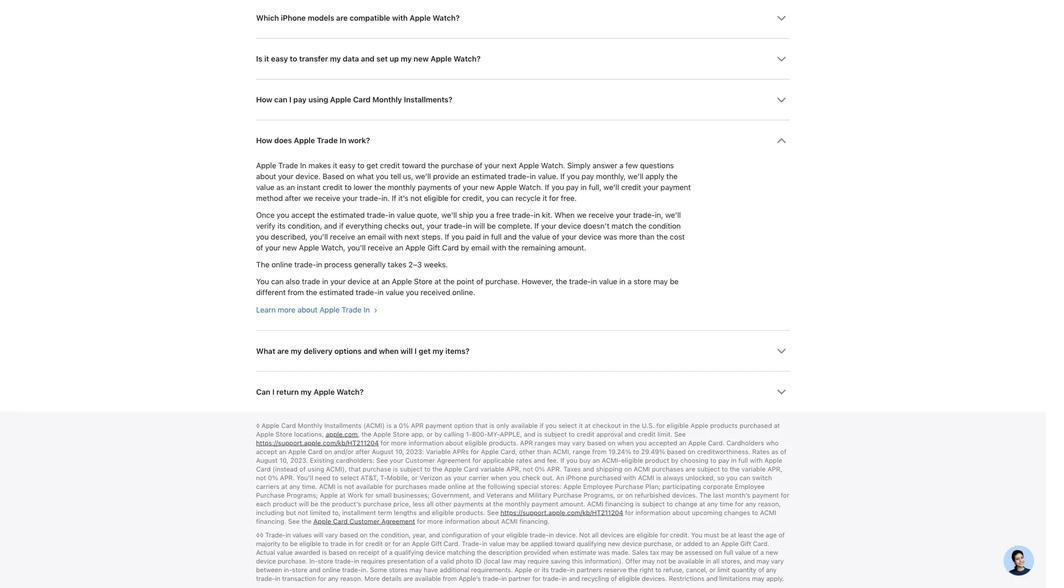 Task type: locate. For each thing, give the bounding box(es) containing it.
other up the rates
[[519, 448, 535, 456]]

chevrondown image
[[777, 55, 786, 64], [777, 96, 786, 105], [777, 136, 786, 146], [777, 388, 786, 397]]

1 horizontal spatial store
[[634, 277, 651, 287]]

1 vertical spatial purchase
[[363, 466, 391, 473]]

condition, inside ◊◊ trade‑in values will vary based on the condition, year, and configuration of your eligible trade‑in device. not all devices are eligible for credit. you must be at least the age of majority to be eligible to trade in for credit or for an apple gift card. trade‑in value may be applied toward qualifying new device purchase, or added to an apple gift card. actual value awarded is based on receipt of a qualifying device matching the description provided when estimate was made. sales tax may be assessed on full value of a new device purchase. in‑store trade‑in requires presentation of a valid photo id (local law may require saving this information). offer may not be available in all stores, and may vary between in-store and online trade‑in. some stores may have additional requirements. apple or its trade‑in partners reserve the right to refuse, cancel, or limit quantity of any trade‑in transaction for any reason. more details are available from apple's trade‑in partner for trade‑in and recycling of eligible devices. restrictions and limitations may apply.
[[381, 532, 411, 540]]

any down month's
[[746, 500, 756, 508]]

of up quantity
[[753, 549, 759, 557]]

2 vertical spatial full
[[724, 549, 733, 557]]

the
[[428, 161, 439, 170], [666, 172, 678, 181], [374, 183, 386, 192], [317, 211, 328, 220], [635, 222, 647, 231], [519, 233, 530, 242], [657, 233, 668, 242], [508, 243, 520, 253], [443, 277, 455, 287], [556, 277, 567, 287], [306, 288, 317, 298], [630, 422, 640, 430], [362, 431, 371, 439], [432, 466, 442, 473], [730, 466, 740, 473], [476, 483, 486, 491], [320, 500, 330, 508], [493, 500, 503, 508], [302, 518, 312, 526], [369, 532, 379, 540], [754, 532, 764, 540], [477, 549, 487, 557], [628, 567, 638, 575]]

3 chevrondown image from the top
[[777, 136, 786, 146]]

subject up 'unlocked,'
[[697, 466, 720, 473]]

existing
[[310, 457, 334, 465]]

customer down 2023: at bottom left
[[405, 457, 435, 465]]

2 horizontal spatial 0%
[[535, 466, 545, 473]]

actual
[[256, 549, 275, 557]]

accept up described,
[[291, 211, 315, 220]]

trade- right however,
[[569, 277, 591, 287]]

of down provide
[[454, 183, 461, 192]]

as inside apple trade in makes it easy to get credit toward the purchase of your next apple watch. simply answer a few questions about your device. based on what you tell us, we'll provide an estimated trade-in value. if you pay monthly, we'll apply the value as an instant credit to lower the monthly payments of your new apple watch. if you pay in full, we'll credit your payment method after we receive your trade-in.  if it's not eligible for credit, you can recycle it for free.
[[276, 183, 284, 192]]

estimated inside apple trade in makes it easy to get credit toward the purchase of your next apple watch. simply answer a few questions about your device. based on what you tell us, we'll provide an estimated trade-in value. if you pay monthly, we'll apply the value as an instant credit to lower the monthly payments of your new apple watch. if you pay in full, we'll credit your payment method after we receive your trade-in.  if it's not eligible for credit, you can recycle it for free.
[[472, 172, 506, 181]]

was inside once you accept the estimated trade-in value quote, we'll ship you a free trade-in kit. when we receive your trade-in, we'll verify its condition, and if everything checks out, your trade-in will be complete. if your device doesn't match the condition you described, you'll receive an email with next steps. if you paid in full and the value of your device was more than the cost of your new apple watch, you'll receive an apple gift card by email with the remaining amount.
[[604, 233, 617, 242]]

between
[[256, 567, 282, 575]]

payments inside for more information about eligible products. apr ranges may vary based on when you accepted an apple card. cardholders who accept an apple card on and/or after august 10, 2023: variable aprs for apple card, other than acmi, range from 19.24% to 29.49% based on creditworthiness. rates as of august 10, 2023. existing cardholders: see your customer agreement for applicable rates and fee. if you buy an acmi-eligible product by choosing to pay in full with apple card (instead of using acmi), that purchase is subject to the apple card variable apr, not 0% apr. taxes and shipping on acmi purchases are subject to the variable apr, not 0% apr. you'll need to select at&t, t-mobile, or verizon as your carrier when you check out. an iphone purchased with acmi is always unlocked, so you can switch carriers at any time. acmi is not available for purchases made online at the following special stores: apple employee purchase plan; participating corporate employee purchase programs; apple at work for small businesses; government, and veterans and military purchase programs, or on refurbished devices. the last month's payment for each product will be the product's purchase price, less all other payments at the monthly payment amount. acmi financing is subject to change at any time for any reason, including but not limited to, installment term lengths and eligible products. see
[[454, 500, 484, 508]]

qualifying up the presentation
[[394, 549, 424, 557]]

1 horizontal spatial apr,
[[768, 466, 782, 473]]

is down refurbished
[[635, 500, 641, 508]]

0 vertical spatial monthly
[[372, 95, 402, 105]]

device. inside apple trade in makes it easy to get credit toward the purchase of your next apple watch. simply answer a few questions about your device. based on what you tell us, we'll provide an estimated trade-in value. if you pay monthly, we'll apply the value as an instant credit to lower the monthly payments of your new apple watch. if you pay in full, we'll credit your payment method after we receive your trade-in.  if it's not eligible for credit, you can recycle it for free.
[[296, 172, 321, 181]]

your down when on the top of page
[[561, 233, 577, 242]]

available down at&t,
[[356, 483, 383, 491]]

chevrondown image inside "how does apple trade in work?" dropdown button
[[777, 136, 786, 146]]

lower
[[354, 183, 372, 192]]

0 vertical spatial easy
[[271, 54, 288, 64]]

on up stores,
[[715, 549, 722, 557]]

subject inside apple.com , the apple store app, or by calling 1-800-my-apple, and is subject to credit approval and credit limit. see https://support.apple.com/kb/ht211204
[[544, 431, 567, 439]]

it's
[[398, 194, 408, 203]]

0 vertical spatial qualifying
[[577, 541, 606, 548]]

1 horizontal spatial email
[[471, 243, 490, 253]]

which
[[256, 14, 279, 23]]

trade
[[302, 277, 320, 287], [331, 541, 346, 548]]

1 horizontal spatial 0%
[[399, 422, 409, 430]]

1 horizontal spatial monthly
[[505, 500, 530, 508]]

get inside apple trade in makes it easy to get credit toward the purchase of your next apple watch. simply answer a few questions about your device. based on what you tell us, we'll provide an estimated trade-in value. if you pay monthly, we'll apply the value as an instant credit to lower the monthly payments of your new apple watch. if you pay in full, we'll credit your payment method after we receive your trade-in.  if it's not eligible for credit, you can recycle it for free.
[[367, 161, 378, 170]]

from inside for more information about eligible products. apr ranges may vary based on when you accepted an apple card. cardholders who accept an apple card on and/or after august 10, 2023: variable aprs for apple card, other than acmi, range from 19.24% to 29.49% based on creditworthiness. rates as of august 10, 2023. existing cardholders: see your customer agreement for applicable rates and fee. if you buy an acmi-eligible product by choosing to pay in full with apple card (instead of using acmi), that purchase is subject to the apple card variable apr, not 0% apr. taxes and shipping on acmi purchases are subject to the variable apr, not 0% apr. you'll need to select at&t, t-mobile, or verizon as your carrier when you check out. an iphone purchased with acmi is always unlocked, so you can switch carriers at any time. acmi is not available for purchases made online at the following special stores: apple employee purchase plan; participating corporate employee purchase programs; apple at work for small businesses; government, and veterans and military purchase programs, or on refurbished devices. the last month's payment for each product will be the product's purchase price, less all other payments at the monthly payment amount. acmi financing is subject to change at any time for any reason, including but not limited to, installment term lengths and eligible products. see
[[592, 448, 607, 456]]

apple trade in makes it easy to get credit toward the purchase of your next apple watch. simply answer a few questions about your device. based on what you tell us, we'll provide an estimated trade-in value. if you pay monthly, we'll apply the value as an instant credit to lower the monthly payments of your new apple watch. if you pay in full, we'll credit your payment method after we receive your trade-in.  if it's not eligible for credit, you can recycle it for free.
[[256, 161, 691, 203]]

2 vertical spatial vary
[[771, 558, 784, 566]]

of up you'll
[[300, 466, 306, 473]]

0 horizontal spatial payments
[[418, 183, 452, 192]]

will inside once you accept the estimated trade-in value quote, we'll ship you a free trade-in kit. when we receive your trade-in, we'll verify its condition, and if everything checks out, your trade-in will be complete. if your device doesn't match the condition you described, you'll receive an email with next steps. if you paid in full and the value of your device was more than the cost of your new apple watch, you'll receive an apple gift card by email with the remaining amount.
[[474, 222, 485, 231]]

1 vertical spatial apr
[[520, 439, 533, 447]]

1 horizontal spatial card.
[[708, 439, 725, 447]]

email
[[368, 233, 386, 242], [471, 243, 490, 253]]

1 horizontal spatial monthly
[[372, 95, 402, 105]]

1 vertical spatial other
[[436, 500, 452, 508]]

if inside once you accept the estimated trade-in value quote, we'll ship you a free trade-in kit. when we receive your trade-in, we'll verify its condition, and if everything checks out, your trade-in will be complete. if your device doesn't match the condition you described, you'll receive an email with next steps. if you paid in full and the value of your device was more than the cost of your new apple watch, you'll receive an apple gift card by email with the remaining amount.
[[339, 222, 344, 231]]

be down cost
[[670, 277, 679, 287]]

devices. inside for more information about eligible products. apr ranges may vary based on when you accepted an apple card. cardholders who accept an apple card on and/or after august 10, 2023: variable aprs for apple card, other than acmi, range from 19.24% to 29.49% based on creditworthiness. rates as of august 10, 2023. existing cardholders: see your customer agreement for applicable rates and fee. if you buy an acmi-eligible product by choosing to pay in full with apple card (instead of using acmi), that purchase is subject to the apple card variable apr, not 0% apr. taxes and shipping on acmi purchases are subject to the variable apr, not 0% apr. you'll need to select at&t, t-mobile, or verizon as your carrier when you check out. an iphone purchased with acmi is always unlocked, so you can switch carriers at any time. acmi is not available for purchases made online at the following special stores: apple employee purchase plan; participating corporate employee purchase programs; apple at work for small businesses; government, and veterans and military purchase programs, or on refurbished devices. the last month's payment for each product will be the product's purchase price, less all other payments at the monthly payment amount. acmi financing is subject to change at any time for any reason, including but not limited to, installment term lengths and eligible products. see
[[672, 492, 698, 500]]

installments
[[324, 422, 362, 430]]

and up quantity
[[744, 558, 755, 566]]

to up so
[[722, 466, 728, 473]]

if
[[560, 172, 565, 181], [545, 183, 550, 192], [392, 194, 396, 203], [534, 222, 539, 231], [445, 233, 449, 242], [561, 457, 565, 465]]

recycle
[[516, 194, 541, 203]]

presentation
[[387, 558, 425, 566]]

0 horizontal spatial get
[[367, 161, 378, 170]]

u.s.
[[642, 422, 655, 430]]

and/or
[[334, 448, 354, 456]]

is down acmi),
[[337, 483, 342, 491]]

0 horizontal spatial we'll
[[441, 211, 457, 220]]

iphone
[[281, 14, 306, 23], [566, 474, 587, 482]]

receive down "instant"
[[315, 194, 340, 203]]

card up existing
[[308, 448, 323, 456]]

0 vertical spatial customer
[[405, 457, 435, 465]]

0 horizontal spatial accept
[[256, 448, 277, 456]]

information down app,
[[409, 439, 444, 447]]

1 horizontal spatial toward
[[554, 541, 575, 548]]

0 horizontal spatial monthly
[[298, 422, 323, 430]]

payment inside the apple card monthly installments (acmi) is a 0% apr payment option that is only available if you select it at checkout in the u.s. for eligible apple products purchased at apple store locations,
[[426, 422, 452, 430]]

reason.
[[340, 575, 363, 583]]

apple inside is it easy to transfer my data and set up my new apple watch? dropdown button
[[431, 54, 452, 64]]

a inside you can also trade in your device at an apple store at the point of purchase. however, the trade-in value in a store may be different from the estimated trade-in value you received online.
[[628, 277, 632, 287]]

your up method
[[278, 172, 294, 181]]

0 horizontal spatial we
[[303, 194, 313, 203]]

0 horizontal spatial as
[[276, 183, 284, 192]]

in inside apple trade in makes it easy to get credit toward the purchase of your next apple watch. simply answer a few questions about your device. based on what you tell us, we'll provide an estimated trade-in value. if you pay monthly, we'll apply the value as an instant credit to lower the monthly payments of your new apple watch. if you pay in full, we'll credit your payment method after we receive your trade-in.  if it's not eligible for credit, you can recycle it for free.
[[300, 161, 306, 170]]

apr inside the apple card monthly installments (acmi) is a 0% apr payment option that is only available if you select it at checkout in the u.s. for eligible apple products purchased at apple store locations,
[[411, 422, 424, 430]]

method
[[256, 194, 283, 203]]

all up limit
[[713, 558, 720, 566]]

chevrondown image for how does apple trade in work?
[[777, 136, 786, 146]]

1 horizontal spatial we
[[577, 211, 587, 220]]

1 vertical spatial purchase.
[[278, 558, 308, 566]]

list containing which iphone models are compatible with apple watch?
[[256, 0, 790, 412]]

weeks.
[[424, 260, 448, 270]]

apple inside 'which iphone models are compatible with apple watch?' dropdown button
[[410, 14, 431, 23]]

data
[[343, 54, 359, 64]]

1 horizontal spatial information
[[445, 518, 480, 526]]

an up "takes"
[[395, 243, 403, 253]]

us,
[[403, 172, 413, 181]]

0 horizontal spatial by
[[435, 431, 442, 439]]

subject up mobile,
[[400, 466, 423, 473]]

receive up doesn't
[[589, 211, 614, 220]]

be
[[487, 222, 496, 231], [670, 277, 679, 287], [311, 500, 318, 508], [721, 532, 729, 540], [290, 541, 298, 548], [521, 541, 529, 548], [675, 549, 683, 557], [668, 558, 676, 566]]

we inside apple trade in makes it easy to get credit toward the purchase of your next apple watch. simply answer a few questions about your device. based on what you tell us, we'll provide an estimated trade-in value. if you pay monthly, we'll apply the value as an instant credit to lower the monthly payments of your new apple watch. if you pay in full, we'll credit your payment method after we receive your trade-in.  if it's not eligible for credit, you can recycle it for free.
[[303, 194, 313, 203]]

purchase
[[615, 483, 644, 491], [256, 492, 285, 500], [553, 492, 582, 500]]

trade‑in
[[265, 532, 291, 540], [462, 541, 487, 548]]

list inside main content
[[256, 0, 790, 412]]

◊◊
[[256, 532, 264, 540]]

card. up creditworthiness.
[[708, 439, 725, 447]]

1 horizontal spatial next
[[502, 161, 517, 170]]

card. inside for more information about eligible products. apr ranges may vary based on when you accepted an apple card. cardholders who accept an apple card on and/or after august 10, 2023: variable aprs for apple card, other than acmi, range from 19.24% to 29.49% based on creditworthiness. rates as of august 10, 2023. existing cardholders: see your customer agreement for applicable rates and fee. if you buy an acmi-eligible product by choosing to pay in full with apple card (instead of using acmi), that purchase is subject to the apple card variable apr, not 0% apr. taxes and shipping on acmi purchases are subject to the variable apr, not 0% apr. you'll need to select at&t, t-mobile, or verizon as your carrier when you check out. an iphone purchased with acmi is always unlocked, so you can switch carriers at any time. acmi is not available for purchases made online at the following special stores: apple employee purchase plan; participating corporate employee purchase programs; apple at work for small businesses; government, and veterans and military purchase programs, or on refurbished devices. the last month's payment for each product will be the product's purchase price, less all other payments at the monthly payment amount. acmi financing is subject to change at any time for any reason, including but not limited to, installment term lengths and eligible products. see
[[708, 439, 725, 447]]

rates
[[516, 457, 532, 465]]

1 vertical spatial select
[[340, 474, 359, 482]]

i right can
[[272, 388, 274, 397]]

once
[[256, 211, 275, 220]]

see right limit.
[[674, 431, 686, 439]]

creditworthiness.
[[697, 448, 751, 456]]

i inside can i return my apple watch? dropdown button
[[272, 388, 274, 397]]

the left last
[[700, 492, 711, 500]]

2 horizontal spatial information
[[636, 509, 671, 517]]

its up described,
[[277, 222, 286, 231]]

1 vertical spatial online
[[448, 483, 466, 491]]

customer inside for more information about eligible products. apr ranges may vary based on when you accepted an apple card. cardholders who accept an apple card on and/or after august 10, 2023: variable aprs for apple card, other than acmi, range from 19.24% to 29.49% based on creditworthiness. rates as of august 10, 2023. existing cardholders: see your customer agreement for applicable rates and fee. if you buy an acmi-eligible product by choosing to pay in full with apple card (instead of using acmi), that purchase is subject to the apple card variable apr, not 0% apr. taxes and shipping on acmi purchases are subject to the variable apr, not 0% apr. you'll need to select at&t, t-mobile, or verizon as your carrier when you check out. an iphone purchased with acmi is always unlocked, so you can switch carriers at any time. acmi is not available for purchases made online at the following special stores: apple employee purchase plan; participating corporate employee purchase programs; apple at work for small businesses; government, and veterans and military purchase programs, or on refurbished devices. the last month's payment for each product will be the product's purchase price, less all other payments at the monthly payment amount. acmi financing is subject to change at any time for any reason, including but not limited to, installment term lengths and eligible products. see
[[405, 457, 435, 465]]

cancel,
[[686, 567, 708, 575]]

0 horizontal spatial from
[[288, 288, 304, 298]]

that down the cardholders: at the bottom left of the page
[[349, 466, 361, 473]]

1 horizontal spatial we'll
[[665, 211, 681, 220]]

pay up free.
[[566, 183, 579, 192]]

at inside ◊◊ trade‑in values will vary based on the condition, year, and configuration of your eligible trade‑in device. not all devices are eligible for credit. you must be at least the age of majority to be eligible to trade in for credit or for an apple gift card. trade‑in value may be applied toward qualifying new device purchase, or added to an apple gift card. actual value awarded is based on receipt of a qualifying device matching the description provided when estimate was made. sales tax may be assessed on full value of a new device purchase. in‑store trade‑in requires presentation of a valid photo id (local law may require saving this information). offer may not be available in all stores, and may vary between in-store and online trade‑in. some stores may have additional requirements. apple or its trade‑in partners reserve the right to refuse, cancel, or limit quantity of any trade‑in transaction for any reason. more details are available from apple's trade‑in partner for trade‑in and recycling of eligible devices. restrictions and limitations may apply.
[[730, 532, 736, 540]]

to up verizon
[[424, 466, 431, 473]]

amount.
[[558, 243, 586, 253], [560, 500, 585, 508]]

0 vertical spatial apr.
[[547, 466, 562, 473]]

participating
[[662, 483, 701, 491]]

and inside dropdown button
[[361, 54, 374, 64]]

financing.
[[256, 518, 286, 526], [520, 518, 550, 526]]

0 horizontal spatial its
[[277, 222, 286, 231]]

at up upcoming
[[699, 500, 705, 508]]

1 vertical spatial watch.
[[519, 183, 543, 192]]

pay down creditworthiness.
[[718, 457, 729, 465]]

stores:
[[541, 483, 562, 491]]

by inside apple.com , the apple store app, or by calling 1-800-my-apple, and is subject to credit approval and credit limit. see https://support.apple.com/kb/ht211204
[[435, 431, 442, 439]]

i inside what are my delivery options and when will i get my items? dropdown button
[[415, 347, 417, 356]]

0 horizontal spatial trade
[[278, 161, 298, 170]]

subject
[[544, 431, 567, 439], [400, 466, 423, 473], [697, 466, 720, 473], [642, 500, 665, 508]]

apple up value.
[[519, 161, 539, 170]]

of right age
[[779, 532, 785, 540]]

1 horizontal spatial august
[[372, 448, 394, 456]]

to up in‑store
[[323, 541, 329, 548]]

how for how does apple trade in work?
[[256, 136, 272, 145]]

can inside you can also trade in your device at an apple store at the point of purchase. however, the trade-in value in a store may be different from the estimated trade-in value you received online.
[[271, 277, 284, 287]]

agreement
[[437, 457, 471, 465], [381, 518, 415, 526]]

0 vertical spatial iphone
[[281, 14, 306, 23]]

and left set
[[361, 54, 374, 64]]

watch. up recycle on the top of page
[[519, 183, 543, 192]]

limitations
[[719, 575, 750, 583]]

you up added
[[691, 532, 702, 540]]

by left calling
[[435, 431, 442, 439]]

from down additional
[[443, 575, 457, 583]]

1 vertical spatial easy
[[339, 161, 356, 170]]

trade‑in up majority
[[265, 532, 291, 540]]

are
[[336, 14, 348, 23], [277, 347, 289, 356], [686, 466, 695, 473], [625, 532, 635, 540], [404, 575, 413, 583]]

if right 'steps.'
[[445, 233, 449, 242]]

1 horizontal spatial iphone
[[566, 474, 587, 482]]

1 vertical spatial iphone
[[566, 474, 587, 482]]

for right partner
[[533, 575, 541, 583]]

eligible inside apple trade in makes it easy to get credit toward the purchase of your next apple watch. simply answer a few questions about your device. based on what you tell us, we'll provide an estimated trade-in value. if you pay monthly, we'll apply the value as an instant credit to lower the monthly payments of your new apple watch. if you pay in full, we'll credit your payment method after we receive your trade-in.  if it's not eligible for credit, you can recycle it for free.
[[424, 194, 449, 203]]

chevrondown image inside 'which iphone models are compatible with apple watch?' dropdown button
[[777, 14, 786, 23]]

credit.
[[670, 532, 689, 540]]

1 vertical spatial vary
[[325, 532, 338, 540]]

all inside for more information about eligible products. apr ranges may vary based on when you accepted an apple card. cardholders who accept an apple card on and/or after august 10, 2023: variable aprs for apple card, other than acmi, range from 19.24% to 29.49% based on creditworthiness. rates as of august 10, 2023. existing cardholders: see your customer agreement for applicable rates and fee. if you buy an acmi-eligible product by choosing to pay in full with apple card (instead of using acmi), that purchase is subject to the apple card variable apr, not 0% apr. taxes and shipping on acmi purchases are subject to the variable apr, not 0% apr. you'll need to select at&t, t-mobile, or verizon as your carrier when you check out. an iphone purchased with acmi is always unlocked, so you can switch carriers at any time. acmi is not available for purchases made online at the following special stores: apple employee purchase plan; participating corporate employee purchase programs; apple at work for small businesses; government, and veterans and military purchase programs, or on refurbished devices. the last month's payment for each product will be the product's purchase price, less all other payments at the monthly payment amount. acmi financing is subject to change at any time for any reason, including but not limited to, installment term lengths and eligible products. see
[[427, 500, 434, 508]]

for down in‑store
[[318, 575, 326, 583]]

acmi inside for information about upcoming changes to acmi financing. see the
[[760, 509, 777, 517]]

amount. inside for more information about eligible products. apr ranges may vary based on when you accepted an apple card. cardholders who accept an apple card on and/or after august 10, 2023: variable aprs for apple card, other than acmi, range from 19.24% to 29.49% based on creditworthiness. rates as of august 10, 2023. existing cardholders: see your customer agreement for applicable rates and fee. if you buy an acmi-eligible product by choosing to pay in full with apple card (instead of using acmi), that purchase is subject to the apple card variable apr, not 0% apr. taxes and shipping on acmi purchases are subject to the variable apr, not 0% apr. you'll need to select at&t, t-mobile, or verizon as your carrier when you check out. an iphone purchased with acmi is always unlocked, so you can switch carriers at any time. acmi is not available for purchases made online at the following special stores: apple employee purchase plan; participating corporate employee purchase programs; apple at work for small businesses; government, and veterans and military purchase programs, or on refurbished devices. the last month's payment for each product will be the product's purchase price, less all other payments at the monthly payment amount. acmi financing is subject to change at any time for any reason, including but not limited to, installment term lengths and eligible products. see
[[560, 500, 585, 508]]

0 vertical spatial online
[[271, 260, 292, 270]]

in,
[[655, 211, 663, 220]]

2 vertical spatial in
[[364, 305, 370, 315]]

footnotes list
[[256, 422, 790, 589]]

amount. down doesn't
[[558, 243, 586, 253]]

limit
[[718, 567, 730, 575]]

apr. down the fee.
[[547, 466, 562, 473]]

2 we'll from the left
[[665, 211, 681, 220]]

if inside the apple card monthly installments (acmi) is a 0% apr payment option that is only available if you select it at checkout in the u.s. for eligible apple products purchased at apple store locations,
[[540, 422, 544, 430]]

more
[[619, 233, 637, 242], [278, 305, 295, 315], [391, 439, 407, 447], [427, 518, 443, 526]]

apple up 2023.
[[288, 448, 306, 456]]

acmi-
[[602, 457, 621, 465]]

(acmi)
[[363, 422, 385, 430]]

an down must
[[712, 541, 719, 548]]

0 horizontal spatial if
[[339, 222, 344, 231]]

0 vertical spatial was
[[604, 233, 617, 242]]

right
[[640, 567, 654, 575]]

available inside for more information about eligible products. apr ranges may vary based on when you accepted an apple card. cardholders who accept an apple card on and/or after august 10, 2023: variable aprs for apple card, other than acmi, range from 19.24% to 29.49% based on creditworthiness. rates as of august 10, 2023. existing cardholders: see your customer agreement for applicable rates and fee. if you buy an acmi-eligible product by choosing to pay in full with apple card (instead of using acmi), that purchase is subject to the apple card variable apr, not 0% apr. taxes and shipping on acmi purchases are subject to the variable apr, not 0% apr. you'll need to select at&t, t-mobile, or verizon as your carrier when you check out. an iphone purchased with acmi is always unlocked, so you can switch carriers at any time. acmi is not available for purchases made online at the following special stores: apple employee purchase plan; participating corporate employee purchase programs; apple at work for small businesses; government, and veterans and military purchase programs, or on refurbished devices. the last month's payment for each product will be the product's purchase price, less all other payments at the monthly payment amount. acmi financing is subject to change at any time for any reason, including but not limited to, installment term lengths and eligible products. see
[[356, 483, 383, 491]]

apple down described,
[[299, 243, 319, 253]]

1 variable from the left
[[480, 466, 505, 473]]

1 vertical spatial we
[[577, 211, 587, 220]]

1 chevrondown image from the top
[[777, 55, 786, 64]]

described,
[[271, 233, 308, 242]]

value inside apple trade in makes it easy to get credit toward the purchase of your next apple watch. simply answer a few questions about your device. based on what you tell us, we'll provide an estimated trade-in value. if you pay monthly, we'll apply the value as an instant credit to lower the monthly payments of your new apple watch. if you pay in full, we'll credit your payment method after we receive your trade-in.  if it's not eligible for credit, you can recycle it for free.
[[256, 183, 274, 192]]

takes
[[388, 260, 406, 270]]

and inside dropdown button
[[364, 347, 377, 356]]

0% inside the apple card monthly installments (acmi) is a 0% apr payment option that is only available if you select it at checkout in the u.s. for eligible apple products purchased at apple store locations,
[[399, 422, 409, 430]]

if right value.
[[560, 172, 565, 181]]

2 how from the top
[[256, 136, 272, 145]]

you up 29.49%
[[636, 439, 647, 447]]

are inside dropdown button
[[277, 347, 289, 356]]

if right complete.
[[534, 222, 539, 231]]

we'll
[[441, 211, 457, 220], [665, 211, 681, 220]]

with down rates
[[750, 457, 763, 465]]

apple inside you can also trade in your device at an apple store at the point of purchase. however, the trade-in value in a store may be different from the estimated trade-in value you received online.
[[392, 277, 412, 287]]

a inside apple trade in makes it easy to get credit toward the purchase of your next apple watch. simply answer a few questions about your device. based on what you tell us, we'll provide an estimated trade-in value. if you pay monthly, we'll apply the value as an instant credit to lower the monthly payments of your new apple watch. if you pay in full, we'll credit your payment method after we receive your trade-in.  if it's not eligible for credit, you can recycle it for free.
[[619, 161, 624, 170]]

main content
[[0, 0, 1046, 577]]

2 chevrondown image from the top
[[777, 96, 786, 105]]

0 vertical spatial watch.
[[541, 161, 565, 170]]

it
[[264, 54, 269, 64], [333, 161, 337, 170], [543, 194, 547, 203], [579, 422, 583, 430]]

matching
[[447, 549, 475, 557]]

information inside for information about upcoming changes to acmi financing. see the
[[636, 509, 671, 517]]

to inside for information about upcoming changes to acmi financing. see the
[[752, 509, 758, 517]]

store
[[414, 277, 433, 287], [276, 431, 292, 439], [393, 431, 409, 439]]

0 vertical spatial vary
[[572, 439, 585, 447]]

amount. inside once you accept the estimated trade-in value quote, we'll ship you a free trade-in kit. when we receive your trade-in, we'll verify its condition, and if everything checks out, your trade-in will be complete. if your device doesn't match the condition you described, you'll receive an email with next steps. if you paid in full and the value of your device was more than the cost of your new apple watch, you'll receive an apple gift card by email with the remaining amount.
[[558, 243, 586, 253]]

1 vertical spatial payments
[[454, 500, 484, 508]]

monthly inside apple trade in makes it easy to get credit toward the purchase of your next apple watch. simply answer a few questions about your device. based on what you tell us, we'll provide an estimated trade-in value. if you pay monthly, we'll apply the value as an instant credit to lower the monthly payments of your new apple watch. if you pay in full, we'll credit your payment method after we receive your trade-in.  if it's not eligible for credit, you can recycle it for free.
[[388, 183, 416, 192]]

trade- up recycle on the top of page
[[508, 172, 530, 181]]

1 vertical spatial its
[[542, 567, 549, 575]]

easy
[[271, 54, 288, 64], [339, 161, 356, 170]]

trade- up the also
[[294, 260, 316, 270]]

1 how from the top
[[256, 95, 272, 105]]

we'll up condition at top right
[[665, 211, 681, 220]]

how for how can i pay using apple card monthly installments?
[[256, 95, 272, 105]]

apple up delivery
[[320, 305, 340, 315]]

by up always
[[671, 457, 679, 465]]

1 vertical spatial agreement
[[381, 518, 415, 526]]

gift
[[427, 243, 440, 253], [431, 541, 442, 548], [740, 541, 751, 548]]

monthly
[[388, 183, 416, 192], [505, 500, 530, 508]]

for inside for information about upcoming changes to acmi financing. see the
[[625, 509, 634, 517]]

also
[[286, 277, 300, 287]]

0 horizontal spatial https://support.apple.com/kb/ht211204
[[256, 439, 379, 447]]

devices.
[[672, 492, 698, 500], [642, 575, 667, 583]]

from down the also
[[288, 288, 304, 298]]

online inside list item
[[271, 260, 292, 270]]

1 vertical spatial after
[[356, 448, 370, 456]]

card inside the how can i pay using apple card monthly installments? dropdown button
[[353, 95, 371, 105]]

1 horizontal spatial you
[[691, 532, 702, 540]]

with down 19.24%
[[623, 474, 636, 482]]

may inside you can also trade in your device at an apple store at the point of purchase. however, the trade-in value in a store may be different from the estimated trade-in value you received online.
[[653, 277, 668, 287]]

2 vertical spatial from
[[443, 575, 457, 583]]

2 chevrondown image from the top
[[777, 347, 786, 356]]

0 vertical spatial purchase.
[[485, 277, 520, 287]]

information).
[[585, 558, 623, 566]]

will inside ◊◊ trade‑in values will vary based on the condition, year, and configuration of your eligible trade‑in device. not all devices are eligible for credit. you must be at least the age of majority to be eligible to trade in for credit or for an apple gift card. trade‑in value may be applied toward qualifying new device purchase, or added to an apple gift card. actual value awarded is based on receipt of a qualifying device matching the description provided when estimate was made. sales tax may be assessed on full value of a new device purchase. in‑store trade‑in requires presentation of a valid photo id (local law may require saving this information). offer may not be available in all stores, and may vary between in-store and online trade‑in. some stores may have additional requirements. apple or its trade‑in partners reserve the right to refuse, cancel, or limit quantity of any trade‑in transaction for any reason. more details are available from apple's trade‑in partner for trade‑in and recycling of eligible devices. restrictions and limitations may apply.
[[314, 532, 323, 540]]

for up limit.
[[656, 422, 665, 430]]

2 vertical spatial by
[[671, 457, 679, 465]]

acmi,
[[553, 448, 571, 456]]

process
[[324, 260, 352, 270]]

1 vertical spatial 10,
[[280, 457, 288, 465]]

0 vertical spatial monthly
[[388, 183, 416, 192]]

1 horizontal spatial financing.
[[520, 518, 550, 526]]

apple down limited
[[313, 518, 331, 526]]

not down tax
[[657, 558, 667, 566]]

(local
[[483, 558, 500, 566]]

is inside apple.com , the apple store app, or by calling 1-800-my-apple, and is subject to credit approval and credit limit. see https://support.apple.com/kb/ht211204
[[537, 431, 542, 439]]

for up the presentation
[[393, 541, 401, 548]]

plan;
[[645, 483, 661, 491]]

products. up card,
[[489, 439, 518, 447]]

value.
[[538, 172, 558, 181]]

in
[[530, 172, 536, 181], [581, 183, 587, 192], [389, 211, 395, 220], [534, 211, 540, 220], [466, 222, 472, 231], [483, 233, 489, 242], [316, 260, 322, 270], [322, 277, 328, 287], [591, 277, 597, 287], [619, 277, 626, 287], [378, 288, 384, 298], [623, 422, 628, 430], [731, 457, 737, 465], [348, 541, 353, 548], [706, 558, 711, 566]]

will inside dropdown button
[[401, 347, 413, 356]]

my
[[330, 54, 341, 64], [401, 54, 412, 64], [291, 347, 302, 356], [433, 347, 444, 356], [301, 388, 312, 397]]

device
[[558, 222, 581, 231], [579, 233, 602, 242], [348, 277, 371, 287], [622, 541, 642, 548], [425, 549, 445, 557], [256, 558, 276, 566]]

can inside apple trade in makes it easy to get credit toward the purchase of your next apple watch. simply answer a few questions about your device. based on what you tell us, we'll provide an estimated trade-in value. if you pay monthly, we'll apply the value as an instant credit to lower the monthly payments of your new apple watch. if you pay in full, we'll credit your payment method after we receive your trade-in.  if it's not eligible for credit, you can recycle it for free.
[[501, 194, 514, 203]]

list item containing how does apple trade in work?
[[256, 120, 790, 331]]

1 horizontal spatial store
[[393, 431, 409, 439]]

law
[[502, 558, 512, 566]]

and down apple card customer agreement for more information about acmi financing.
[[429, 532, 440, 540]]

0 horizontal spatial qualifying
[[394, 549, 424, 557]]

list item
[[256, 120, 790, 331]]

chevrondown image for which iphone models are compatible with apple watch?
[[777, 14, 786, 23]]

acmi
[[634, 466, 650, 473], [638, 474, 654, 482], [319, 483, 336, 491], [587, 500, 604, 508], [760, 509, 777, 517], [501, 518, 518, 526]]

refurbished
[[635, 492, 670, 500]]

cost
[[670, 233, 685, 242]]

1 financing. from the left
[[256, 518, 286, 526]]

1 vertical spatial chevrondown image
[[777, 347, 786, 356]]

apple.com
[[326, 431, 358, 439]]

1 horizontal spatial trade
[[317, 136, 338, 145]]

list
[[256, 0, 790, 412]]

the inside the apple card monthly installments (acmi) is a 0% apr payment option that is only available if you select it at checkout in the u.s. for eligible apple products purchased at apple store locations,
[[630, 422, 640, 430]]

your inside you can also trade in your device at an apple store at the point of purchase. however, the trade-in value in a store may be different from the estimated trade-in value you received online.
[[330, 277, 346, 287]]

options
[[334, 347, 362, 356]]

0 vertical spatial get
[[367, 161, 378, 170]]

1 vertical spatial as
[[772, 448, 779, 456]]

0 horizontal spatial information
[[409, 439, 444, 447]]

if inside for more information about eligible products. apr ranges may vary based on when you accepted an apple card. cardholders who accept an apple card on and/or after august 10, 2023: variable aprs for apple card, other than acmi, range from 19.24% to 29.49% based on creditworthiness. rates as of august 10, 2023. existing cardholders: see your customer agreement for applicable rates and fee. if you buy an acmi-eligible product by choosing to pay in full with apple card (instead of using acmi), that purchase is subject to the apple card variable apr, not 0% apr. taxes and shipping on acmi purchases are subject to the variable apr, not 0% apr. you'll need to select at&t, t-mobile, or verizon as your carrier when you check out. an iphone purchased with acmi is always unlocked, so you can switch carriers at any time. acmi is not available for purchases made online at the following special stores: apple employee purchase plan; participating corporate employee purchase programs; apple at work for small businesses; government, and veterans and military purchase programs, or on refurbished devices. the last month's payment for each product will be the product's purchase price, less all other payments at the monthly payment amount. acmi financing is subject to change at any time for any reason, including but not limited to, installment term lengths and eligible products. see
[[561, 457, 565, 465]]

generally
[[354, 260, 386, 270]]

chevrondown image
[[777, 14, 786, 23], [777, 347, 786, 356]]

in inside the apple card monthly installments (acmi) is a 0% apr payment option that is only available if you select it at checkout in the u.s. for eligible apple products purchased at apple store locations,
[[623, 422, 628, 430]]

purchase down small
[[363, 500, 392, 508]]

eligible up limit.
[[667, 422, 689, 430]]

1 we'll from the left
[[441, 211, 457, 220]]

august up t-
[[372, 448, 394, 456]]

1 horizontal spatial apr
[[520, 439, 533, 447]]

4 chevrondown image from the top
[[777, 388, 786, 397]]

0 horizontal spatial apr.
[[280, 474, 295, 482]]

0 horizontal spatial after
[[285, 194, 301, 203]]

an up the presentation
[[403, 541, 410, 548]]

can inside for more information about eligible products. apr ranges may vary based on when you accepted an apple card. cardholders who accept an apple card on and/or after august 10, 2023: variable aprs for apple card, other than acmi, range from 19.24% to 29.49% based on creditworthiness. rates as of august 10, 2023. existing cardholders: see your customer agreement for applicable rates and fee. if you buy an acmi-eligible product by choosing to pay in full with apple card (instead of using acmi), that purchase is subject to the apple card variable apr, not 0% apr. taxes and shipping on acmi purchases are subject to the variable apr, not 0% apr. you'll need to select at&t, t-mobile, or verizon as your carrier when you check out. an iphone purchased with acmi is always unlocked, so you can switch carriers at any time. acmi is not available for purchases made online at the following special stores: apple employee purchase plan; participating corporate employee purchase programs; apple at work for small businesses; government, and veterans and military purchase programs, or on refurbished devices. the last month's payment for each product will be the product's purchase price, less all other payments at the monthly payment amount. acmi financing is subject to change at any time for any reason, including but not limited to, installment term lengths and eligible products. see
[[739, 474, 751, 482]]

1 vertical spatial you
[[691, 532, 702, 540]]

0 vertical spatial how
[[256, 95, 272, 105]]

0 vertical spatial other
[[519, 448, 535, 456]]

1 horizontal spatial in
[[340, 136, 346, 145]]

to left transfer
[[290, 54, 297, 64]]

apple inside can i return my apple watch? dropdown button
[[314, 388, 335, 397]]

2 horizontal spatial purchase
[[615, 483, 644, 491]]

1 horizontal spatial than
[[639, 233, 655, 242]]

requirements.
[[471, 567, 513, 575]]

1 horizontal spatial customer
[[405, 457, 435, 465]]

was up the information).
[[598, 549, 610, 557]]

1 vertical spatial monthly
[[505, 500, 530, 508]]

1 horizontal spatial that
[[475, 422, 488, 430]]

be inside for more information about eligible products. apr ranges may vary based on when you accepted an apple card. cardholders who accept an apple card on and/or after august 10, 2023: variable aprs for apple card, other than acmi, range from 19.24% to 29.49% based on creditworthiness. rates as of august 10, 2023. existing cardholders: see your customer agreement for applicable rates and fee. if you buy an acmi-eligible product by choosing to pay in full with apple card (instead of using acmi), that purchase is subject to the apple card variable apr, not 0% apr. taxes and shipping on acmi purchases are subject to the variable apr, not 0% apr. you'll need to select at&t, t-mobile, or verizon as your carrier when you check out. an iphone purchased with acmi is always unlocked, so you can switch carriers at any time. acmi is not available for purchases made online at the following special stores: apple employee purchase plan; participating corporate employee purchase programs; apple at work for small businesses; government, and veterans and military purchase programs, or on refurbished devices. the last month's payment for each product will be the product's purchase price, less all other payments at the monthly payment amount. acmi financing is subject to change at any time for any reason, including but not limited to, installment term lengths and eligible products. see
[[311, 500, 318, 508]]

eligible up the purchase,
[[637, 532, 658, 540]]

at down carrier
[[468, 483, 474, 491]]

condition,
[[288, 222, 322, 231], [381, 532, 411, 540]]

will up paid
[[474, 222, 485, 231]]

of right quantity
[[758, 567, 764, 575]]

0 vertical spatial store
[[634, 277, 651, 287]]

full inside for more information about eligible products. apr ranges may vary based on when you accepted an apple card. cardholders who accept an apple card on and/or after august 10, 2023: variable aprs for apple card, other than acmi, range from 19.24% to 29.49% based on creditworthiness. rates as of august 10, 2023. existing cardholders: see your customer agreement for applicable rates and fee. if you buy an acmi-eligible product by choosing to pay in full with apple card (instead of using acmi), that purchase is subject to the apple card variable apr, not 0% apr. taxes and shipping on acmi purchases are subject to the variable apr, not 0% apr. you'll need to select at&t, t-mobile, or verizon as your carrier when you check out. an iphone purchased with acmi is always unlocked, so you can switch carriers at any time. acmi is not available for purchases made online at the following special stores: apple employee purchase plan; participating corporate employee purchase programs; apple at work for small businesses; government, and veterans and military purchase programs, or on refurbished devices. the last month's payment for each product will be the product's purchase price, less all other payments at the monthly payment amount. acmi financing is subject to change at any time for any reason, including but not limited to, installment term lengths and eligible products. see
[[739, 457, 748, 465]]

2 financing. from the left
[[520, 518, 550, 526]]

0 vertical spatial after
[[285, 194, 301, 203]]

1 horizontal spatial its
[[542, 567, 549, 575]]

condition
[[649, 222, 681, 231]]

require
[[528, 558, 549, 566]]

more
[[365, 575, 380, 583]]

see up t-
[[376, 457, 388, 465]]

monthly up for information about upcoming changes to acmi financing. see the
[[505, 500, 530, 508]]

estimated up everything
[[330, 211, 365, 220]]

be up refuse,
[[668, 558, 676, 566]]

will
[[474, 222, 485, 231], [401, 347, 413, 356], [299, 500, 309, 508], [314, 532, 323, 540]]

everything
[[346, 222, 382, 231]]

1 chevrondown image from the top
[[777, 14, 786, 23]]

0 horizontal spatial devices.
[[642, 575, 667, 583]]

for up 'reason,' at the bottom of page
[[781, 492, 789, 500]]

pay up how does apple trade in work?
[[293, 95, 306, 105]]

purchase. inside ◊◊ trade‑in values will vary based on the condition, year, and configuration of your eligible trade‑in device. not all devices are eligible for credit. you must be at least the age of majority to be eligible to trade in for credit or for an apple gift card. trade‑in value may be applied toward qualifying new device purchase, or added to an apple gift card. actual value awarded is based on receipt of a qualifying device matching the description provided when estimate was made. sales tax may be assessed on full value of a new device purchase. in‑store trade‑in requires presentation of a valid photo id (local law may require saving this information). offer may not be available in all stores, and may vary between in-store and online trade‑in. some stores may have additional requirements. apple or its trade‑in partners reserve the right to refuse, cancel, or limit quantity of any trade‑in transaction for any reason. more details are available from apple's trade‑in partner for trade‑in and recycling of eligible devices. restrictions and limitations may apply.
[[278, 558, 308, 566]]

trade inside apple trade in makes it easy to get credit toward the purchase of your next apple watch. simply answer a few questions about your device. based on what you tell us, we'll provide an estimated trade-in value. if you pay monthly, we'll apply the value as an instant credit to lower the monthly payments of your new apple watch. if you pay in full, we'll credit your payment method after we receive your trade-in.  if it's not eligible for credit, you can recycle it for free.
[[278, 161, 298, 170]]

trade inside you can also trade in your device at an apple store at the point of purchase. however, the trade-in value in a store may be different from the estimated trade-in value you received online.
[[302, 277, 320, 287]]

are inside for more information about eligible products. apr ranges may vary based on when you accepted an apple card. cardholders who accept an apple card on and/or after august 10, 2023: variable aprs for apple card, other than acmi, range from 19.24% to 29.49% based on creditworthiness. rates as of august 10, 2023. existing cardholders: see your customer agreement for applicable rates and fee. if you buy an acmi-eligible product by choosing to pay in full with apple card (instead of using acmi), that purchase is subject to the apple card variable apr, not 0% apr. taxes and shipping on acmi purchases are subject to the variable apr, not 0% apr. you'll need to select at&t, t-mobile, or verizon as your carrier when you check out. an iphone purchased with acmi is always unlocked, so you can switch carriers at any time. acmi is not available for purchases made online at the following special stores: apple employee purchase plan; participating corporate employee purchase programs; apple at work for small businesses; government, and veterans and military purchase programs, or on refurbished devices. the last month's payment for each product will be the product's purchase price, less all other payments at the monthly payment amount. acmi financing is subject to change at any time for any reason, including but not limited to, installment term lengths and eligible products. see
[[686, 466, 695, 473]]

tax
[[650, 549, 659, 557]]

with right compatible
[[392, 14, 408, 23]]

next inside once you accept the estimated trade-in value quote, we'll ship you a free trade-in kit. when we receive your trade-in, we'll verify its condition, and if everything checks out, your trade-in will be complete. if your device doesn't match the condition you described, you'll receive an email with next steps. if you paid in full and the value of your device was more than the cost of your new apple watch, you'll receive an apple gift card by email with the remaining amount.
[[405, 233, 420, 242]]

2 vertical spatial trade
[[342, 305, 362, 315]]

products
[[710, 422, 738, 430]]

devices. inside ◊◊ trade‑in values will vary based on the condition, year, and configuration of your eligible trade‑in device. not all devices are eligible for credit. you must be at least the age of majority to be eligible to trade in for credit or for an apple gift card. trade‑in value may be applied toward qualifying new device purchase, or added to an apple gift card. actual value awarded is based on receipt of a qualifying device matching the description provided when estimate was made. sales tax may be assessed on full value of a new device purchase. in‑store trade‑in requires presentation of a valid photo id (local law may require saving this information). offer may not be available in all stores, and may vary between in-store and online trade‑in. some stores may have additional requirements. apple or its trade‑in partners reserve the right to refuse, cancel, or limit quantity of any trade‑in transaction for any reason. more details are available from apple's trade‑in partner for trade‑in and recycling of eligible devices. restrictions and limitations may apply.
[[642, 575, 667, 583]]

apple down the year,
[[412, 541, 429, 548]]

0 vertical spatial accept
[[291, 211, 315, 220]]



Task type: describe. For each thing, give the bounding box(es) containing it.
must
[[704, 532, 719, 540]]

when up 19.24%
[[617, 439, 634, 447]]

ship
[[459, 211, 474, 220]]

we inside once you accept the estimated trade-in value quote, we'll ship you a free trade-in kit. when we receive your trade-in, we'll verify its condition, and if everything checks out, your trade-in will be complete. if your device doesn't match the condition you described, you'll receive an email with next steps. if you paid in full and the value of your device was more than the cost of your new apple watch, you'll receive an apple gift card by email with the remaining amount.
[[577, 211, 587, 220]]

you left 'tell'
[[376, 172, 389, 181]]

can inside the how can i pay using apple card monthly installments? dropdown button
[[274, 95, 287, 105]]

set
[[376, 54, 388, 64]]

makes
[[308, 161, 331, 170]]

on right shipping at the right bottom
[[624, 466, 632, 473]]

apple up stores,
[[721, 541, 739, 548]]

and down partners
[[569, 575, 580, 583]]

monthly inside for more information about eligible products. apr ranges may vary based on when you accepted an apple card. cardholders who accept an apple card on and/or after august 10, 2023: variable aprs for apple card, other than acmi, range from 19.24% to 29.49% based on creditworthiness. rates as of august 10, 2023. existing cardholders: see your customer agreement for applicable rates and fee. if you buy an acmi-eligible product by choosing to pay in full with apple card (instead of using acmi), that purchase is subject to the apple card variable apr, not 0% apr. taxes and shipping on acmi purchases are subject to the variable apr, not 0% apr. you'll need to select at&t, t-mobile, or verizon as your carrier when you check out. an iphone purchased with acmi is always unlocked, so you can switch carriers at any time. acmi is not available for purchases made online at the following special stores: apple employee purchase plan; participating corporate employee purchase programs; apple at work for small businesses; government, and veterans and military purchase programs, or on refurbished devices. the last month's payment for each product will be the product's purchase price, less all other payments at the monthly payment amount. acmi financing is subject to change at any time for any reason, including but not limited to, installment term lengths and eligible products. see
[[505, 500, 530, 508]]

how can i pay using apple card monthly installments?
[[256, 95, 453, 105]]

0 horizontal spatial customer
[[350, 518, 380, 526]]

1 vertical spatial products.
[[456, 509, 485, 517]]

estimate
[[570, 549, 596, 557]]

your up 'steps.'
[[427, 222, 442, 231]]

new inside apple trade in makes it easy to get credit toward the purchase of your next apple watch. simply answer a few questions about your device. based on what you tell us, we'll provide an estimated trade-in value. if you pay monthly, we'll apply the value as an instant credit to lower the monthly payments of your new apple watch. if you pay in full, we'll credit your payment method after we receive your trade-in.  if it's not eligible for credit, you can recycle it for free.
[[480, 183, 495, 192]]

full inside ◊◊ trade‑in values will vary based on the condition, year, and configuration of your eligible trade‑in device. not all devices are eligible for credit. you must be at least the age of majority to be eligible to trade in for credit or for an apple gift card. trade‑in value may be applied toward qualifying new device purchase, or added to an apple gift card. actual value awarded is based on receipt of a qualifying device matching the description provided when estimate was made. sales tax may be assessed on full value of a new device purchase. in‑store trade‑in requires presentation of a valid photo id (local law may require saving this information). offer may not be available in all stores, and may vary between in-store and online trade‑in. some stores may have additional requirements. apple or its trade‑in partners reserve the right to refuse, cancel, or limit quantity of any trade‑in transaction for any reason. more details are available from apple's trade‑in partner for trade‑in and recycling of eligible devices. restrictions and limitations may apply.
[[724, 549, 733, 557]]

1 vertical spatial product
[[273, 500, 297, 508]]

trade- down generally
[[356, 288, 378, 298]]

not up check
[[523, 466, 533, 473]]

you left paid
[[451, 233, 464, 242]]

an right provide
[[461, 172, 469, 181]]

device down doesn't
[[579, 233, 602, 242]]

1 vertical spatial watch?
[[454, 54, 481, 64]]

financing. inside for information about upcoming changes to acmi financing. see the
[[256, 518, 286, 526]]

my left the items?
[[433, 347, 444, 356]]

steps.
[[422, 233, 443, 242]]

photo
[[456, 558, 474, 566]]

be down the credit.
[[675, 549, 683, 557]]

by inside once you accept the estimated trade-in value quote, we'll ship you a free trade-in kit. when we receive your trade-in, we'll verify its condition, and if everything checks out, your trade-in will be complete. if your device doesn't match the condition you described, you'll receive an email with next steps. if you paid in full and the value of your device was more than the cost of your new apple watch, you'll receive an apple gift card by email with the remaining amount.
[[461, 243, 469, 253]]

iphone inside for more information about eligible products. apr ranges may vary based on when you accepted an apple card. cardholders who accept an apple card on and/or after august 10, 2023: variable aprs for apple card, other than acmi, range from 19.24% to 29.49% based on creditworthiness. rates as of august 10, 2023. existing cardholders: see your customer agreement for applicable rates and fee. if you buy an acmi-eligible product by choosing to pay in full with apple card (instead of using acmi), that purchase is subject to the apple card variable apr, not 0% apr. taxes and shipping on acmi purchases are subject to the variable apr, not 0% apr. you'll need to select at&t, t-mobile, or verizon as your carrier when you check out. an iphone purchased with acmi is always unlocked, so you can switch carriers at any time. acmi is not available for purchases made online at the following special stores: apple employee purchase plan; participating corporate employee purchase programs; apple at work for small businesses; government, and veterans and military purchase programs, or on refurbished devices. the last month's payment for each product will be the product's purchase price, less all other payments at the monthly payment amount. acmi financing is subject to change at any time for any reason, including but not limited to, installment term lengths and eligible products. see
[[566, 474, 587, 482]]

chevrondown image for what are my delivery options and when will i get my items?
[[777, 347, 786, 356]]

0 vertical spatial trade‑in
[[265, 532, 291, 540]]

once you accept the estimated trade-in value quote, we'll ship you a free trade-in kit. when we receive your trade-in, we'll verify its condition, and if everything checks out, your trade-in will be complete. if your device doesn't match the condition you described, you'll receive an email with next steps. if you paid in full and the value of your device was more than the cost of your new apple watch, you'll receive an apple gift card by email with the remaining amount.
[[256, 211, 685, 253]]

for left credit,
[[451, 194, 460, 203]]

online inside for more information about eligible products. apr ranges may vary based on when you accepted an apple card. cardholders who accept an apple card on and/or after august 10, 2023: variable aprs for apple card, other than acmi, range from 19.24% to 29.49% based on creditworthiness. rates as of august 10, 2023. existing cardholders: see your customer agreement for applicable rates and fee. if you buy an acmi-eligible product by choosing to pay in full with apple card (instead of using acmi), that purchase is subject to the apple card variable apr, not 0% apr. taxes and shipping on acmi purchases are subject to the variable apr, not 0% apr. you'll need to select at&t, t-mobile, or verizon as your carrier when you check out. an iphone purchased with acmi is always unlocked, so you can switch carriers at any time. acmi is not available for purchases made online at the following special stores: apple employee purchase plan; participating corporate employee purchase programs; apple at work for small businesses; government, and veterans and military purchase programs, or on refurbished devices. the last month's payment for each product will be the product's purchase price, less all other payments at the monthly payment amount. acmi financing is subject to change at any time for any reason, including but not limited to, installment term lengths and eligible products. see
[[448, 483, 466, 491]]

credit inside ◊◊ trade‑in values will vary based on the condition, year, and configuration of your eligible trade‑in device. not all devices are eligible for credit. you must be at least the age of majority to be eligible to trade in for credit or for an apple gift card. trade‑in value may be applied toward qualifying new device purchase, or added to an apple gift card. actual value awarded is based on receipt of a qualifying device matching the description provided when estimate was made. sales tax may be assessed on full value of a new device purchase. in‑store trade‑in requires presentation of a valid photo id (local law may require saving this information). offer may not be available in all stores, and may vary between in-store and online trade‑in. some stores may have additional requirements. apple or its trade‑in partners reserve the right to refuse, cancel, or limit quantity of any trade‑in transaction for any reason. more details are available from apple's trade‑in partner for trade‑in and recycling of eligible devices. restrictions and limitations may apply.
[[365, 541, 383, 548]]

however,
[[522, 277, 554, 287]]

is inside ◊◊ trade‑in values will vary based on the condition, year, and configuration of your eligible trade‑in device. not all devices are eligible for credit. you must be at least the age of majority to be eligible to trade in for credit or for an apple gift card. trade‑in value may be applied toward qualifying new device purchase, or added to an apple gift card. actual value awarded is based on receipt of a qualifying device matching the description provided when estimate was made. sales tax may be assessed on full value of a new device purchase. in‑store trade‑in requires presentation of a valid photo id (local law may require saving this information). offer may not be available in all stores, and may vary between in-store and online trade‑in. some stores may have additional requirements. apple or its trade‑in partners reserve the right to refuse, cancel, or limit quantity of any trade‑in transaction for any reason. more details are available from apple's trade‑in partner for trade‑in and recycling of eligible devices. restrictions and limitations may apply.
[[322, 549, 327, 557]]

learn
[[256, 305, 276, 315]]

chevrondown image for how can i pay using apple card monthly installments?
[[777, 96, 786, 105]]

1 horizontal spatial https://support.apple.com/kb/ht211204
[[501, 509, 623, 517]]

answer
[[593, 161, 617, 170]]

apple card customer agreement for more information about acmi financing.
[[313, 518, 550, 526]]

for up the year,
[[417, 518, 426, 526]]

of right rates
[[780, 448, 787, 456]]

be inside once you accept the estimated trade-in value quote, we'll ship you a free trade-in kit. when we receive your trade-in, we'll verify its condition, and if everything checks out, your trade-in will be complete. if your device doesn't match the condition you described, you'll receive an email with next steps. if you paid in full and the value of your device was more than the cost of your new apple watch, you'll receive an apple gift card by email with the remaining amount.
[[487, 222, 496, 231]]

stores,
[[721, 558, 742, 566]]

in‑store
[[309, 558, 333, 566]]

purchased inside the apple card monthly installments (acmi) is a 0% apr payment option that is only available if you select it at checkout in the u.s. for eligible apple products purchased at apple store locations,
[[740, 422, 772, 430]]

you down the simply
[[567, 172, 580, 181]]

an right buy
[[593, 457, 600, 465]]

that inside for more information about eligible products. apr ranges may vary based on when you accepted an apple card. cardholders who accept an apple card on and/or after august 10, 2023: variable aprs for apple card, other than acmi, range from 19.24% to 29.49% based on creditworthiness. rates as of august 10, 2023. existing cardholders: see your customer agreement for applicable rates and fee. if you buy an acmi-eligible product by choosing to pay in full with apple card (instead of using acmi), that purchase is subject to the apple card variable apr, not 0% apr. taxes and shipping on acmi purchases are subject to the variable apr, not 0% apr. you'll need to select at&t, t-mobile, or verizon as your carrier when you check out. an iphone purchased with acmi is always unlocked, so you can switch carriers at any time. acmi is not available for purchases made online at the following special stores: apple employee purchase plan; participating corporate employee purchase programs; apple at work for small businesses; government, and veterans and military purchase programs, or on refurbished devices. the last month's payment for each product will be the product's purchase price, less all other payments at the monthly payment amount. acmi financing is subject to change at any time for any reason, including but not limited to, installment term lengths and eligible products. see
[[349, 466, 361, 473]]

purchase,
[[644, 541, 674, 548]]

not up work
[[344, 483, 354, 491]]

apple inside the how can i pay using apple card monthly installments? dropdown button
[[330, 95, 351, 105]]

online inside ◊◊ trade‑in values will vary based on the condition, year, and configuration of your eligible trade‑in device. not all devices are eligible for credit. you must be at least the age of majority to be eligible to trade in for credit or for an apple gift card. trade‑in value may be applied toward qualifying new device purchase, or added to an apple gift card. actual value awarded is based on receipt of a qualifying device matching the description provided when estimate was made. sales tax may be assessed on full value of a new device purchase. in‑store trade‑in requires presentation of a valid photo id (local law may require saving this information). offer may not be available in all stores, and may vary between in-store and online trade‑in. some stores may have additional requirements. apple or its trade‑in partners reserve the right to refuse, cancel, or limit quantity of any trade‑in transaction for any reason. more details are available from apple's trade‑in partner for trade‑in and recycling of eligible devices. restrictions and limitations may apply.
[[322, 567, 340, 575]]

see down the veterans
[[487, 509, 499, 517]]

store inside you can also trade in your device at an apple store at the point of purchase. however, the trade-in value in a store may be different from the estimated trade-in value you received online.
[[634, 277, 651, 287]]

card inside once you accept the estimated trade-in value quote, we'll ship you a free trade-in kit. when we receive your trade-in, we'll verify its condition, and if everything checks out, your trade-in will be complete. if your device doesn't match the condition you described, you'll receive an email with next steps. if you paid in full and the value of your device was more than the cost of your new apple watch, you'll receive an apple gift card by email with the remaining amount.
[[442, 243, 459, 253]]

you down value.
[[552, 183, 564, 192]]

on up choosing
[[688, 448, 695, 456]]

apple card monthly installments (acmi) is a 0% apr payment option that is only available if you select it at checkout in the u.s. for eligible apple products purchased at apple store locations,
[[256, 422, 780, 439]]

at up product's
[[340, 492, 346, 500]]

you down "verify"
[[256, 233, 269, 242]]

option
[[454, 422, 474, 430]]

about inside apple trade in makes it easy to get credit toward the purchase of your next apple watch. simply answer a few questions about your device. based on what you tell us, we'll provide an estimated trade-in value. if you pay monthly, we'll apply the value as an instant credit to lower the monthly payments of your new apple watch. if you pay in full, we'll credit your payment method after we receive your trade-in.  if it's not eligible for credit, you can recycle it for free.
[[256, 172, 276, 181]]

card up carriers
[[256, 466, 271, 473]]

accept inside for more information about eligible products. apr ranges may vary based on when you accepted an apple card. cardholders who accept an apple card on and/or after august 10, 2023: variable aprs for apple card, other than acmi, range from 19.24% to 29.49% based on creditworthiness. rates as of august 10, 2023. existing cardholders: see your customer agreement for applicable rates and fee. if you buy an acmi-eligible product by choosing to pay in full with apple card (instead of using acmi), that purchase is subject to the apple card variable apr, not 0% apr. taxes and shipping on acmi purchases are subject to the variable apr, not 0% apr. you'll need to select at&t, t-mobile, or verizon as your carrier when you check out. an iphone purchased with acmi is always unlocked, so you can switch carriers at any time. acmi is not available for purchases made online at the following special stores: apple employee purchase plan; participating corporate employee purchase programs; apple at work for small businesses; government, and veterans and military purchase programs, or on refurbished devices. the last month's payment for each product will be the product's purchase price, less all other payments at the monthly payment amount. acmi financing is subject to change at any time for any reason, including but not limited to, installment term lengths and eligible products. see
[[256, 448, 277, 456]]

when inside ◊◊ trade‑in values will vary based on the condition, year, and configuration of your eligible trade‑in device. not all devices are eligible for credit. you must be at least the age of majority to be eligible to trade in for credit or for an apple gift card. trade‑in value may be applied toward qualifying new device purchase, or added to an apple gift card. actual value awarded is based on receipt of a qualifying device matching the description provided when estimate was made. sales tax may be assessed on full value of a new device purchase. in‑store trade‑in requires presentation of a valid photo id (local law may require saving this information). offer may not be available in all stores, and may vary between in-store and online trade‑in. some stores may have additional requirements. apple or its trade‑in partners reserve the right to refuse, cancel, or limit quantity of any trade‑in transaction for any reason. more details are available from apple's trade‑in partner for trade‑in and recycling of eligible devices. restrictions and limitations may apply.
[[552, 549, 569, 557]]

monthly inside dropdown button
[[372, 95, 402, 105]]

to up what
[[358, 161, 365, 170]]

800-
[[472, 431, 487, 439]]

credit up 'tell'
[[380, 161, 400, 170]]

applicable
[[483, 457, 515, 465]]

in inside for more information about eligible products. apr ranges may vary based on when you accepted an apple card. cardholders who accept an apple card on and/or after august 10, 2023: variable aprs for apple card, other than acmi, range from 19.24% to 29.49% based on creditworthiness. rates as of august 10, 2023. existing cardholders: see your customer agreement for applicable rates and fee. if you buy an acmi-eligible product by choosing to pay in full with apple card (instead of using acmi), that purchase is subject to the apple card variable apr, not 0% apr. taxes and shipping on acmi purchases are subject to the variable apr, not 0% apr. you'll need to select at&t, t-mobile, or verizon as your carrier when you check out. an iphone purchased with acmi is always unlocked, so you can switch carriers at any time. acmi is not available for purchases made online at the following special stores: apple employee purchase plan; participating corporate employee purchase programs; apple at work for small businesses; government, and veterans and military purchase programs, or on refurbished devices. the last month's payment for each product will be the product's purchase price, less all other payments at the monthly payment amount. acmi financing is subject to change at any time for any reason, including but not limited to, installment term lengths and eligible products. see
[[731, 457, 737, 465]]

businesses;
[[393, 492, 430, 500]]

fee.
[[547, 457, 559, 465]]

checks
[[384, 222, 409, 231]]

card up carrier
[[464, 466, 479, 473]]

reason,
[[758, 500, 781, 508]]

trade- up complete.
[[512, 211, 534, 220]]

not inside apple trade in makes it easy to get credit toward the purchase of your next apple watch. simply answer a few questions about your device. based on what you tell us, we'll provide an estimated trade-in value. if you pay monthly, we'll apply the value as an instant credit to lower the monthly payments of your new apple watch. if you pay in full, we'll credit your payment method after we receive your trade-in.  if it's not eligible for credit, you can recycle it for free.
[[410, 194, 422, 203]]

1 vertical spatial august
[[256, 457, 278, 465]]

be down values
[[290, 541, 298, 548]]

for up carrier
[[473, 457, 481, 465]]

if right in.
[[392, 194, 396, 203]]

with down checks
[[388, 233, 403, 242]]

credit,
[[462, 194, 484, 203]]

to inside apple.com , the apple store app, or by calling 1-800-my-apple, and is subject to credit approval and credit limit. see https://support.apple.com/kb/ht211204
[[569, 431, 575, 439]]

1 horizontal spatial qualifying
[[577, 541, 606, 548]]

eligible up apple card customer agreement for more information about acmi financing.
[[432, 509, 454, 517]]

any left the reason.
[[328, 575, 339, 583]]

configuration
[[442, 532, 482, 540]]

verify
[[256, 222, 275, 231]]

0 vertical spatial august
[[372, 448, 394, 456]]

select inside the apple card monthly installments (acmi) is a 0% apr payment option that is only available if you select it at checkout in the u.s. for eligible apple products purchased at apple store locations,
[[559, 422, 577, 430]]

how does apple trade in work?
[[256, 136, 370, 145]]

out,
[[411, 222, 425, 231]]

be right must
[[721, 532, 729, 540]]

1 horizontal spatial apr.
[[547, 466, 562, 473]]

you'll
[[297, 474, 313, 482]]

1 horizontal spatial 10,
[[395, 448, 404, 456]]

1 horizontal spatial purchase
[[553, 492, 582, 500]]

you inside the apple card monthly installments (acmi) is a 0% apr payment option that is only available if you select it at checkout in the u.s. for eligible apple products purchased at apple store locations,
[[546, 422, 557, 430]]

2 horizontal spatial we'll
[[628, 172, 643, 181]]

and down carrier
[[473, 492, 485, 500]]

0 vertical spatial https://support.apple.com/kb/ht211204 link
[[256, 439, 379, 447]]

will inside for more information about eligible products. apr ranges may vary based on when you accepted an apple card. cardholders who accept an apple card on and/or after august 10, 2023: variable aprs for apple card, other than acmi, range from 19.24% to 29.49% based on creditworthiness. rates as of august 10, 2023. existing cardholders: see your customer agreement for applicable rates and fee. if you buy an acmi-eligible product by choosing to pay in full with apple card (instead of using acmi), that purchase is subject to the apple card variable apr, not 0% apr. taxes and shipping on acmi purchases are subject to the variable apr, not 0% apr. you'll need to select at&t, t-mobile, or verizon as your carrier when you check out. an iphone purchased with acmi is always unlocked, so you can switch carriers at any time. acmi is not available for purchases made online at the following special stores: apple employee purchase plan; participating corporate employee purchase programs; apple at work for small businesses; government, and veterans and military purchase programs, or on refurbished devices. the last month's payment for each product will be the product's purchase price, less all other payments at the monthly payment amount. acmi financing is subject to change at any time for any reason, including but not limited to, installment term lengths and eligible products. see
[[299, 500, 309, 508]]

you inside you can also trade in your device at an apple store at the point of purchase. however, the trade-in value in a store may be different from the estimated trade-in value you received online.
[[256, 277, 269, 287]]

you right so
[[726, 474, 738, 482]]

2 vertical spatial as
[[444, 474, 452, 482]]

valid
[[440, 558, 454, 566]]

after inside apple trade in makes it easy to get credit toward the purchase of your next apple watch. simply answer a few questions about your device. based on what you tell us, we'll provide an estimated trade-in value. if you pay monthly, we'll apply the value as an instant credit to lower the monthly payments of your new apple watch. if you pay in full, we'll credit your payment method after we receive your trade-in.  if it's not eligible for credit, you can recycle it for free.
[[285, 194, 301, 203]]

range
[[573, 448, 591, 456]]

apple inside "how does apple trade in work?" dropdown button
[[294, 136, 315, 145]]

work
[[347, 492, 363, 500]]

and down the special
[[515, 492, 527, 500]]

kit.
[[542, 211, 553, 220]]

including
[[256, 509, 284, 517]]

to left change
[[667, 500, 673, 508]]

to down creditworthiness.
[[710, 457, 717, 465]]

1 horizontal spatial products.
[[489, 439, 518, 447]]

choosing
[[681, 457, 709, 465]]

that inside the apple card monthly installments (acmi) is a 0% apr payment option that is only available if you select it at checkout in the u.s. for eligible apple products purchased at apple store locations,
[[475, 422, 488, 430]]

which iphone models are compatible with apple watch?
[[256, 14, 460, 23]]

for up the purchase,
[[660, 532, 668, 540]]

by inside for more information about eligible products. apr ranges may vary based on when you accepted an apple card. cardholders who accept an apple card on and/or after august 10, 2023: variable aprs for apple card, other than acmi, range from 19.24% to 29.49% based on creditworthiness. rates as of august 10, 2023. existing cardholders: see your customer agreement for applicable rates and fee. if you buy an acmi-eligible product by choosing to pay in full with apple card (instead of using acmi), that purchase is subject to the apple card variable apr, not 0% apr. taxes and shipping on acmi purchases are subject to the variable apr, not 0% apr. you'll need to select at&t, t-mobile, or verizon as your carrier when you check out. an iphone purchased with acmi is always unlocked, so you can switch carriers at any time. acmi is not available for purchases made online at the following special stores: apple employee purchase plan; participating corporate employee purchase programs; apple at work for small businesses; government, and veterans and military purchase programs, or on refurbished devices. the last month's payment for each product will be the product's purchase price, less all other payments at the monthly payment amount. acmi financing is subject to change at any time for any reason, including but not limited to, installment term lengths and eligible products. see
[[671, 457, 679, 465]]

purchase. inside you can also trade in your device at an apple store at the point of purchase. however, the trade-in value in a store may be different from the estimated trade-in value you received online.
[[485, 277, 520, 287]]

next inside apple trade in makes it easy to get credit toward the purchase of your next apple watch. simply answer a few questions about your device. based on what you tell us, we'll provide an estimated trade-in value. if you pay monthly, we'll apply the value as an instant credit to lower the monthly payments of your new apple watch. if you pay in full, we'll credit your payment method after we receive your trade-in.  if it's not eligible for credit, you can recycle it for free.
[[502, 161, 517, 170]]

1 apr, from the left
[[506, 466, 521, 473]]

estimated inside you can also trade in your device at an apple store at the point of purchase. however, the trade-in value in a store may be different from the estimated trade-in value you received online.
[[319, 288, 354, 298]]

about down the veterans
[[482, 518, 499, 526]]

it up based
[[333, 161, 337, 170]]

you can also trade in your device at an apple store at the point of purchase. however, the trade-in value in a store may be different from the estimated trade-in value you received online.
[[256, 277, 679, 298]]

2 employee from the left
[[735, 483, 765, 491]]

be inside you can also trade in your device at an apple store at the point of purchase. however, the trade-in value in a store may be different from the estimated trade-in value you received online.
[[670, 277, 679, 287]]

apple down rates
[[765, 457, 782, 465]]

month's
[[726, 492, 751, 500]]

0 horizontal spatial you'll
[[310, 233, 328, 242]]

least
[[738, 532, 753, 540]]

trade inside dropdown button
[[317, 136, 338, 145]]

app,
[[411, 431, 425, 439]]

the inside apple.com , the apple store app, or by calling 1-800-my-apple, and is subject to credit approval and credit limit. see https://support.apple.com/kb/ht211204
[[362, 431, 371, 439]]

accept inside once you accept the estimated trade-in value quote, we'll ship you a free trade-in kit. when we receive your trade-in, we'll verify its condition, and if everything checks out, your trade-in will be complete. if your device doesn't match the condition you described, you'll receive an email with next steps. if you paid in full and the value of your device was more than the cost of your new apple watch, you'll receive an apple gift card by email with the remaining amount.
[[291, 211, 315, 220]]

new inside is it easy to transfer my data and set up my new apple watch? dropdown button
[[414, 54, 429, 64]]

than inside for more information about eligible products. apr ranges may vary based on when you accepted an apple card. cardholders who accept an apple card on and/or after august 10, 2023: variable aprs for apple card, other than acmi, range from 19.24% to 29.49% based on creditworthiness. rates as of august 10, 2023. existing cardholders: see your customer agreement for applicable rates and fee. if you buy an acmi-eligible product by choosing to pay in full with apple card (instead of using acmi), that purchase is subject to the apple card variable apr, not 0% apr. taxes and shipping on acmi purchases are subject to the variable apr, not 0% apr. you'll need to select at&t, t-mobile, or verizon as your carrier when you check out. an iphone purchased with acmi is always unlocked, so you can switch carriers at any time. acmi is not available for purchases made online at the following special stores: apple employee purchase plan; participating corporate employee purchase programs; apple at work for small businesses; government, and veterans and military purchase programs, or on refurbished devices. the last month's payment for each product will be the product's purchase price, less all other payments at the monthly payment amount. acmi financing is subject to change at any time for any reason, including but not limited to, installment term lengths and eligible products. see
[[537, 448, 551, 456]]

of down reserve
[[611, 575, 617, 583]]

from inside you can also trade in your device at an apple store at the point of purchase. however, the trade-in value in a store may be different from the estimated trade-in value you received online.
[[288, 288, 304, 298]]

based down accepted
[[667, 448, 686, 456]]

or down the credit.
[[675, 541, 682, 548]]

an left "instant"
[[286, 183, 295, 192]]

iphone inside dropdown button
[[281, 14, 306, 23]]

i inside the how can i pay using apple card monthly installments? dropdown button
[[289, 95, 291, 105]]

0 horizontal spatial we'll
[[415, 172, 431, 181]]

of inside you can also trade in your device at an apple store at the point of purchase. however, the trade-in value in a store may be different from the estimated trade-in value you received online.
[[476, 277, 483, 287]]

a inside once you accept the estimated trade-in value quote, we'll ship you a free trade-in kit. when we receive your trade-in, we'll verify its condition, and if everything checks out, your trade-in will be complete. if your device doesn't match the condition you described, you'll receive an email with next steps. if you paid in full and the value of your device was more than the cost of your new apple watch, you'll receive an apple gift card by email with the remaining amount.
[[490, 211, 494, 220]]

about inside for information about upcoming changes to acmi financing. see the
[[672, 509, 690, 517]]

easy inside dropdown button
[[271, 54, 288, 64]]

receive up generally
[[368, 243, 393, 253]]

0 horizontal spatial 10,
[[280, 457, 288, 465]]

trade- down lower
[[360, 194, 381, 203]]

credit down based
[[323, 183, 343, 192]]

pay inside dropdown button
[[293, 95, 306, 105]]

what
[[256, 347, 275, 356]]

apple left products at the right of the page
[[691, 422, 709, 430]]

how does apple trade in work? button
[[256, 121, 790, 161]]

29.49%
[[641, 448, 665, 456]]

taxes
[[564, 466, 581, 473]]

your up mobile,
[[390, 457, 403, 465]]

toward inside ◊◊ trade‑in values will vary based on the condition, year, and configuration of your eligible trade‑in device. not all devices are eligible for credit. you must be at least the age of majority to be eligible to trade in for credit or for an apple gift card. trade‑in value may be applied toward qualifying new device purchase, or added to an apple gift card. actual value awarded is based on receipt of a qualifying device matching the description provided when estimate was made. sales tax may be assessed on full value of a new device purchase. in‑store trade‑in requires presentation of a valid photo id (local law may require saving this information). offer may not be available in all stores, and may vary between in-store and online trade‑in. some stores may have additional requirements. apple or its trade‑in partners reserve the right to refuse, cancel, or limit quantity of any trade‑in transaction for any reason. more details are available from apple's trade‑in partner for trade‑in and recycling of eligible devices. restrictions and limitations may apply.
[[554, 541, 575, 548]]

saving
[[551, 558, 570, 566]]

on down approval
[[608, 439, 616, 447]]

age
[[766, 532, 777, 540]]

an inside you can also trade in your device at an apple store at the point of purchase. however, the trade-in value in a store may be different from the estimated trade-in value you received online.
[[381, 277, 390, 287]]

more right learn
[[278, 305, 295, 315]]

complete.
[[498, 222, 532, 231]]

you right ship
[[476, 211, 488, 220]]

0 horizontal spatial purchase
[[256, 492, 285, 500]]

store inside you can also trade in your device at an apple store at the point of purchase. however, the trade-in value in a store may be different from the estimated trade-in value you received online.
[[414, 277, 433, 287]]

with inside dropdown button
[[392, 14, 408, 23]]

1 horizontal spatial you'll
[[347, 243, 366, 253]]

of down "verify"
[[256, 243, 263, 253]]

are right devices
[[625, 532, 635, 540]]

device up sales
[[622, 541, 642, 548]]

new inside once you accept the estimated trade-in value quote, we'll ship you a free trade-in kit. when we receive your trade-in, we'll verify its condition, and if everything checks out, your trade-in will be complete. if your device doesn't match the condition you described, you'll receive an email with next steps. if you paid in full and the value of your device was more than the cost of your new apple watch, you'll receive an apple gift card by email with the remaining amount.
[[283, 243, 297, 253]]

0 vertical spatial product
[[645, 457, 669, 465]]

purchase inside apple trade in makes it easy to get credit toward the purchase of your next apple watch. simply answer a few questions about your device. based on what you tell us, we'll provide an estimated trade-in value. if you pay monthly, we'll apply the value as an instant credit to lower the monthly payments of your new apple watch. if you pay in full, we'll credit your payment method after we receive your trade-in.  if it's not eligible for credit, you can recycle it for free.
[[441, 161, 473, 170]]

,
[[358, 431, 360, 439]]

1 horizontal spatial all
[[592, 532, 599, 540]]

2 vertical spatial information
[[445, 518, 480, 526]]

your left carrier
[[453, 474, 467, 482]]

my-
[[487, 431, 500, 439]]

special
[[517, 483, 539, 491]]

chevrondown image for can i return my apple watch?
[[777, 388, 786, 397]]

0 horizontal spatial card.
[[444, 541, 460, 548]]

are inside dropdown button
[[336, 14, 348, 23]]

credit down u.s.
[[638, 431, 656, 439]]

and down less
[[419, 509, 430, 517]]

of up remaining
[[552, 233, 559, 242]]

eligible down for information about upcoming changes to acmi financing. see the
[[507, 532, 528, 540]]

restrictions
[[669, 575, 705, 583]]

delivery
[[304, 347, 333, 356]]

new down devices
[[608, 541, 620, 548]]

paid
[[466, 233, 481, 242]]

locations,
[[294, 431, 324, 439]]

buy
[[579, 457, 591, 465]]

full inside once you accept the estimated trade-in value quote, we'll ship you a free trade-in kit. when we receive your trade-in, we'll verify its condition, and if everything checks out, your trade-in will be complete. if your device doesn't match the condition you described, you'll receive an email with next steps. if you paid in full and the value of your device was more than the cost of your new apple watch, you'll receive an apple gift card by email with the remaining amount.
[[491, 233, 502, 242]]

and down buy
[[583, 466, 594, 473]]

1 vertical spatial https://support.apple.com/kb/ht211204 link
[[501, 509, 623, 517]]

2 vertical spatial 0%
[[268, 474, 278, 482]]

may inside for more information about eligible products. apr ranges may vary based on when you accepted an apple card. cardholders who accept an apple card on and/or after august 10, 2023: variable aprs for apple card, other than acmi, range from 19.24% to 29.49% based on creditworthiness. rates as of august 10, 2023. existing cardholders: see your customer agreement for applicable rates and fee. if you buy an acmi-eligible product by choosing to pay in full with apple card (instead of using acmi), that purchase is subject to the apple card variable apr, not 0% apr. taxes and shipping on acmi purchases are subject to the variable apr, not 0% apr. you'll need to select at&t, t-mobile, or verizon as your carrier when you check out. an iphone purchased with acmi is always unlocked, so you can switch carriers at any time. acmi is not available for purchases made online at the following special stores: apple employee purchase plan; participating corporate employee purchase programs; apple at work for small businesses; government, and veterans and military purchase programs, or on refurbished devices. the last month's payment for each product will be the product's purchase price, less all other payments at the monthly payment amount. acmi financing is subject to change at any time for any reason, including but not limited to, installment term lengths and eligible products. see
[[558, 439, 571, 447]]

payment inside apple trade in makes it easy to get credit toward the purchase of your next apple watch. simply answer a few questions about your device. based on what you tell us, we'll provide an estimated trade-in value. if you pay monthly, we'll apply the value as an instant credit to lower the monthly payments of your new apple watch. if you pay in full, we'll credit your payment method after we receive your trade-in.  if it's not eligible for credit, you can recycle it for free.
[[661, 183, 691, 192]]

on inside apple trade in makes it easy to get credit toward the purchase of your next apple watch. simply answer a few questions about your device. based on what you tell us, we'll provide an estimated trade-in value. if you pay monthly, we'll apply the value as an instant credit to lower the monthly payments of your new apple watch. if you pay in full, we'll credit your payment method after we receive your trade-in.  if it's not eligible for credit, you can recycle it for free.
[[346, 172, 355, 181]]

0 vertical spatial the
[[256, 260, 269, 270]]

provide
[[433, 172, 459, 181]]

time
[[720, 500, 733, 508]]

store inside ◊◊ trade‑in values will vary based on the condition, year, and configuration of your eligible trade‑in device. not all devices are eligible for credit. you must be at least the age of majority to be eligible to trade in for credit or for an apple gift card. trade‑in value may be applied toward qualifying new device purchase, or added to an apple gift card. actual value awarded is based on receipt of a qualifying device matching the description provided when estimate was made. sales tax may be assessed on full value of a new device purchase. in‑store trade‑in requires presentation of a valid photo id (local law may require saving this information). offer may not be available in all stores, and may vary between in-store and online trade‑in. some stores may have additional requirements. apple or its trade‑in partners reserve the right to refuse, cancel, or limit quantity of any trade‑in transaction for any reason. more details are available from apple's trade‑in partner for trade‑in and recycling of eligible devices. restrictions and limitations may apply.
[[292, 567, 307, 575]]

your down the apply on the right of the page
[[643, 183, 659, 192]]

on up existing
[[324, 448, 332, 456]]

1 employee from the left
[[583, 483, 613, 491]]

2 vertical spatial purchase
[[363, 500, 392, 508]]

1 vertical spatial 0%
[[535, 466, 545, 473]]

1 vertical spatial apr.
[[280, 474, 295, 482]]

monthly,
[[596, 172, 626, 181]]

device inside you can also trade in your device at an apple store at the point of purchase. however, the trade-in value in a store may be different from the estimated trade-in value you received online.
[[348, 277, 371, 287]]

to right majority
[[282, 541, 288, 548]]

◊
[[256, 422, 262, 430]]

quantity
[[732, 567, 757, 575]]

eligible down reserve
[[619, 575, 640, 583]]

device. inside ◊◊ trade‑in values will vary based on the condition, year, and configuration of your eligible trade‑in device. not all devices are eligible for credit. you must be at least the age of majority to be eligible to trade in for credit or for an apple gift card. trade‑in value may be applied toward qualifying new device purchase, or added to an apple gift card. actual value awarded is based on receipt of a qualifying device matching the description provided when estimate was made. sales tax may be assessed on full value of a new device purchase. in‑store trade‑in requires presentation of a valid photo id (local law may require saving this information). offer may not be available in all stores, and may vary between in-store and online trade‑in. some stores may have additional requirements. apple or its trade‑in partners reserve the right to refuse, cancel, or limit quantity of any trade‑in transaction for any reason. more details are available from apple's trade‑in partner for trade‑in and recycling of eligible devices. restrictions and limitations may apply.
[[556, 532, 578, 540]]

what
[[357, 172, 374, 181]]

watch,
[[321, 243, 345, 253]]

about down the also
[[298, 305, 318, 315]]

0 horizontal spatial agreement
[[381, 518, 415, 526]]

received
[[421, 288, 450, 298]]

19.24%
[[609, 448, 631, 456]]

t-
[[380, 474, 387, 482]]

0 vertical spatial watch?
[[433, 14, 460, 23]]

0 horizontal spatial email
[[368, 233, 386, 242]]

2 horizontal spatial in
[[364, 305, 370, 315]]

to inside dropdown button
[[290, 54, 297, 64]]

apple up "applicable"
[[481, 448, 499, 456]]

so
[[717, 474, 725, 482]]

carrier
[[469, 474, 489, 482]]

2 variable from the left
[[742, 466, 766, 473]]

simply
[[567, 161, 591, 170]]

for inside the apple card monthly installments (acmi) is a 0% apr payment option that is only available if you select it at checkout in the u.s. for eligible apple products purchased at apple store locations,
[[656, 422, 665, 430]]

when up the following
[[491, 474, 507, 482]]

0 vertical spatial purchases
[[652, 466, 684, 473]]

an up (instead
[[279, 448, 286, 456]]

different
[[256, 288, 286, 298]]

to right 19.24%
[[633, 448, 639, 456]]

https://support.apple.com/kb/ht211204 inside apple.com , the apple store app, or by calling 1-800-my-apple, and is subject to credit approval and credit limit. see https://support.apple.com/kb/ht211204
[[256, 439, 379, 447]]

less
[[413, 500, 425, 508]]

learn more about apple trade in
[[256, 305, 372, 315]]

based down 'apple card customer agreement' link
[[340, 532, 358, 540]]

product's
[[332, 500, 361, 508]]

1 vertical spatial trade‑in
[[462, 541, 487, 548]]

was inside ◊◊ trade‑in values will vary based on the condition, year, and configuration of your eligible trade‑in device. not all devices are eligible for credit. you must be at least the age of majority to be eligible to trade in for credit or for an apple gift card. trade‑in value may be applied toward qualifying new device purchase, or added to an apple gift card. actual value awarded is based on receipt of a qualifying device matching the description provided when estimate was made. sales tax may be assessed on full value of a new device purchase. in‑store trade‑in requires presentation of a valid photo id (local law may require saving this information). offer may not be available in all stores, and may vary between in-store and online trade‑in. some stores may have additional requirements. apple or its trade‑in partners reserve the right to refuse, cancel, or limit quantity of any trade‑in transaction for any reason. more details are available from apple's trade‑in partner for trade‑in and recycling of eligible devices. restrictions and limitations may apply.
[[598, 549, 610, 557]]

card inside the apple card monthly installments (acmi) is a 0% apr payment option that is only available if you select it at checkout in the u.s. for eligible apple products purchased at apple store locations,
[[281, 422, 296, 430]]

at down the veterans
[[485, 500, 491, 508]]

2 horizontal spatial all
[[713, 558, 720, 566]]

2 horizontal spatial trade
[[342, 305, 362, 315]]

card,
[[501, 448, 517, 456]]

2 horizontal spatial as
[[772, 448, 779, 456]]

2 apr, from the left
[[768, 466, 782, 473]]

using inside for more information about eligible products. apr ranges may vary based on when you accepted an apple card. cardholders who accept an apple card on and/or after august 10, 2023: variable aprs for apple card, other than acmi, range from 19.24% to 29.49% based on creditworthiness. rates as of august 10, 2023. existing cardholders: see your customer agreement for applicable rates and fee. if you buy an acmi-eligible product by choosing to pay in full with apple card (instead of using acmi), that purchase is subject to the apple card variable apr, not 0% apr. taxes and shipping on acmi purchases are subject to the variable apr, not 0% apr. you'll need to select at&t, t-mobile, or verizon as your carrier when you check out. an iphone purchased with acmi is always unlocked, so you can switch carriers at any time. acmi is not available for purchases made online at the following special stores: apple employee purchase plan; participating corporate employee purchase programs; apple at work for small businesses; government, and veterans and military purchase programs, or on refurbished devices. the last month's payment for each product will be the product's purchase price, less all other payments at the monthly payment amount. acmi financing is subject to change at any time for any reason, including but not limited to, installment term lengths and eligible products. see
[[308, 466, 324, 473]]

refuse,
[[663, 567, 684, 575]]

device down actual
[[256, 558, 276, 566]]

device up valid
[[425, 549, 445, 557]]

or right mobile,
[[411, 474, 418, 482]]

transaction
[[282, 575, 316, 583]]

time.
[[302, 483, 317, 491]]

2 vertical spatial watch?
[[337, 388, 364, 397]]

available inside the apple card monthly installments (acmi) is a 0% apr payment option that is only available if you select it at checkout in the u.s. for eligible apple products purchased at apple store locations,
[[511, 422, 538, 430]]

up
[[390, 54, 399, 64]]

from inside ◊◊ trade‑in values will vary based on the condition, year, and configuration of your eligible trade‑in device. not all devices are eligible for credit. you must be at least the age of majority to be eligible to trade in for credit or for an apple gift card. trade‑in value may be applied toward qualifying new device purchase, or added to an apple gift card. actual value awarded is based on receipt of a qualifying device matching the description provided when estimate was made. sales tax may be assessed on full value of a new device purchase. in‑store trade‑in requires presentation of a valid photo id (local law may require saving this information). offer may not be available in all stores, and may vary between in-store and online trade‑in. some stores may have additional requirements. apple or its trade‑in partners reserve the right to refuse, cancel, or limit quantity of any trade‑in transaction for any reason. more details are available from apple's trade‑in partner for trade‑in and recycling of eligible devices. restrictions and limitations may apply.
[[443, 575, 457, 583]]

always
[[663, 474, 684, 482]]

apple inside apple.com , the apple store app, or by calling 1-800-my-apple, and is subject to credit approval and credit limit. see https://support.apple.com/kb/ht211204
[[373, 431, 391, 439]]

gift down least
[[740, 541, 751, 548]]

installments?
[[404, 95, 453, 105]]

offer
[[625, 558, 641, 566]]

verizon
[[420, 474, 443, 482]]

1 vertical spatial qualifying
[[394, 549, 424, 557]]

assessed
[[685, 549, 713, 557]]

at right carriers
[[281, 483, 287, 491]]

trade- down ship
[[444, 222, 466, 231]]

1 vertical spatial purchases
[[395, 483, 427, 491]]

made
[[429, 483, 446, 491]]

1 horizontal spatial we'll
[[604, 183, 619, 192]]

main content containing which iphone models are compatible with apple watch?
[[0, 0, 1046, 577]]

2 horizontal spatial card.
[[753, 541, 769, 548]]

chevrondown image for is it easy to transfer my data and set up my new apple watch?
[[777, 55, 786, 64]]

at&t,
[[361, 474, 378, 482]]

a inside the apple card monthly installments (acmi) is a 0% apr payment option that is only available if you select it at checkout in the u.s. for eligible apple products purchased at apple store locations,
[[394, 422, 397, 430]]

apple's
[[459, 575, 481, 583]]

accepted
[[649, 439, 677, 447]]

receive inside apple trade in makes it easy to get credit toward the purchase of your next apple watch. simply answer a few questions about your device. based on what you tell us, we'll provide an estimated trade-in value. if you pay monthly, we'll apply the value as an instant credit to lower the monthly payments of your new apple watch. if you pay in full, we'll credit your payment method after we receive your trade-in.  if it's not eligible for credit, you can recycle it for free.
[[315, 194, 340, 203]]

requires
[[361, 558, 386, 566]]

not inside ◊◊ trade‑in values will vary based on the condition, year, and configuration of your eligible trade‑in device. not all devices are eligible for credit. you must be at least the age of majority to be eligible to trade in for credit or for an apple gift card. trade‑in value may be applied toward qualifying new device purchase, or added to an apple gift card. actual value awarded is based on receipt of a qualifying device matching the description provided when estimate was made. sales tax may be assessed on full value of a new device purchase. in‑store trade‑in requires presentation of a valid photo id (local law may require saving this information). offer may not be available in all stores, and may vary between in-store and online trade‑in. some stores may have additional requirements. apple or its trade‑in partners reserve the right to refuse, cancel, or limit quantity of any trade‑in transaction for any reason. more details are available from apple's trade‑in partner for trade‑in and recycling of eligible devices. restrictions and limitations may apply.
[[657, 558, 667, 566]]



Task type: vqa. For each thing, say whether or not it's contained in the screenshot.
"Program"
no



